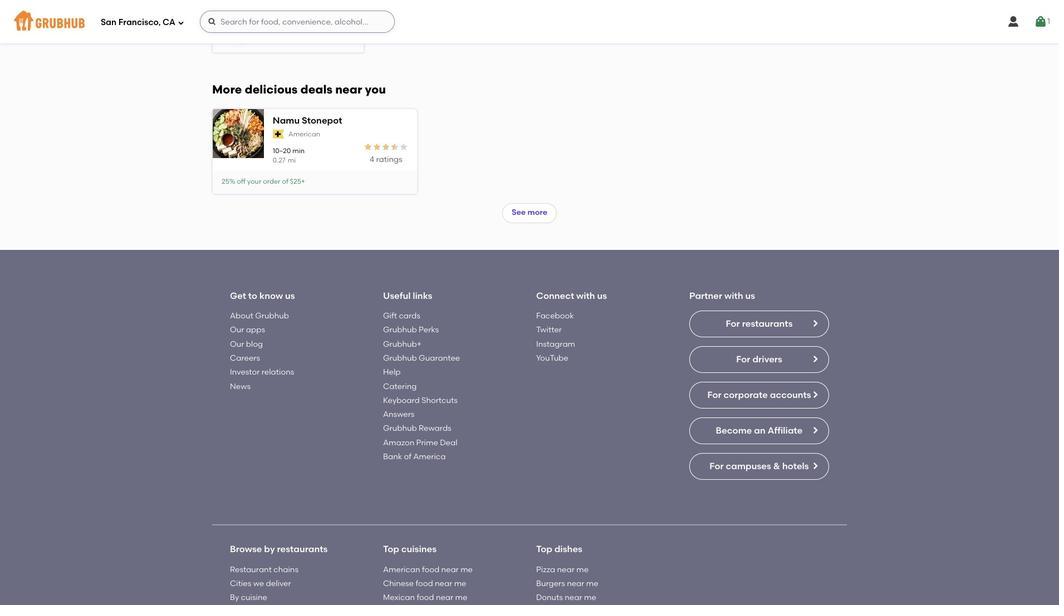 Task type: locate. For each thing, give the bounding box(es) containing it.
an
[[755, 426, 766, 436]]

pizza near me burgers near me donuts near me
[[537, 565, 599, 603]]

perks
[[419, 326, 439, 335]]

about grubhub our apps our blog careers investor relations news
[[230, 312, 294, 391]]

gift
[[383, 312, 397, 321]]

grubhub rewards link
[[383, 424, 452, 434]]

help link
[[383, 368, 401, 377]]

0 vertical spatial order
[[257, 37, 274, 44]]

of for $25+
[[282, 178, 289, 186]]

off right $5 in the left top of the page
[[231, 37, 239, 44]]

0 vertical spatial american
[[289, 130, 320, 138]]

with right "partner"
[[725, 291, 744, 301]]

top up pizza
[[537, 544, 553, 555]]

with for partner
[[725, 291, 744, 301]]

twitter link
[[537, 326, 562, 335]]

2 top from the left
[[537, 544, 553, 555]]

american up chinese
[[383, 565, 420, 575]]

food down chinese food near me link
[[417, 594, 434, 603]]

1 horizontal spatial american
[[383, 565, 420, 575]]

4
[[370, 155, 374, 165]]

us for connect with us
[[598, 291, 607, 301]]

1 vertical spatial off
[[237, 178, 246, 186]]

off for $5
[[231, 37, 239, 44]]

by
[[230, 594, 239, 603]]

become an affiliate
[[716, 426, 803, 436]]

0 vertical spatial off
[[231, 37, 239, 44]]

america
[[414, 452, 446, 462]]

us for partner with us
[[746, 291, 756, 301]]

1 with from the left
[[577, 291, 595, 301]]

connect
[[537, 291, 575, 301]]

order left $5+
[[257, 37, 274, 44]]

1 us from the left
[[285, 291, 295, 301]]

your right 25%
[[247, 178, 262, 186]]

svg image
[[1007, 15, 1021, 28], [1035, 15, 1048, 28], [178, 19, 184, 26]]

$5+
[[284, 37, 295, 44]]

for corporate accounts link
[[690, 382, 830, 409]]

1 vertical spatial our
[[230, 340, 244, 349]]

partner
[[690, 291, 723, 301]]

me down chinese food near me link
[[456, 594, 468, 603]]

order for $25+
[[263, 178, 281, 186]]

order
[[257, 37, 274, 44], [263, 178, 281, 186]]

right image inside for drivers link
[[811, 355, 820, 364]]

restaurants
[[743, 319, 793, 329], [277, 544, 328, 555]]

near up chinese food near me link
[[442, 565, 459, 575]]

0 vertical spatial restaurants
[[743, 319, 793, 329]]

25%
[[222, 178, 236, 186]]

our down 'about'
[[230, 326, 244, 335]]

drivers
[[753, 354, 783, 365]]

2 us from the left
[[598, 291, 607, 301]]

grubhub inside about grubhub our apps our blog careers investor relations news
[[255, 312, 289, 321]]

1 horizontal spatial top
[[537, 544, 553, 555]]

amazon
[[383, 438, 415, 448]]

star icon image
[[364, 143, 373, 152], [373, 143, 382, 152], [382, 143, 391, 152], [391, 143, 400, 152], [391, 143, 400, 152], [400, 143, 409, 152]]

for for for campuses & hotels
[[710, 461, 724, 472]]

for left corporate
[[708, 390, 722, 401]]

1 our from the top
[[230, 326, 244, 335]]

for for for restaurants
[[726, 319, 740, 329]]

grubhub down know
[[255, 312, 289, 321]]

with right connect
[[577, 291, 595, 301]]

get to know us
[[230, 291, 295, 301]]

accounts
[[770, 390, 812, 401]]

our up careers
[[230, 340, 244, 349]]

grubhub down grubhub+ link
[[383, 354, 417, 363]]

1 horizontal spatial restaurants
[[743, 319, 793, 329]]

gift cards grubhub perks grubhub+ grubhub guarantee help catering keyboard shortcuts answers grubhub rewards amazon prime deal bank of america
[[383, 312, 460, 462]]

0 horizontal spatial svg image
[[178, 19, 184, 26]]

news
[[230, 382, 251, 391]]

restaurants up chains
[[277, 544, 328, 555]]

0 vertical spatial our
[[230, 326, 244, 335]]

2 vertical spatial food
[[417, 594, 434, 603]]

namu stonepot link
[[273, 115, 409, 127]]

order down 0.27
[[263, 178, 281, 186]]

top for top cuisines
[[383, 544, 399, 555]]

right image for for drivers
[[811, 355, 820, 364]]

bank of america link
[[383, 452, 446, 462]]

for left drivers
[[737, 354, 751, 365]]

you
[[365, 83, 386, 96]]

1 top from the left
[[383, 544, 399, 555]]

of left $25+
[[282, 178, 289, 186]]

near up the donuts near me link at bottom
[[567, 579, 585, 589]]

food up mexican food near me link
[[416, 579, 433, 589]]

near
[[336, 83, 362, 96], [442, 565, 459, 575], [557, 565, 575, 575], [435, 579, 453, 589], [567, 579, 585, 589], [436, 594, 454, 603], [565, 594, 583, 603]]

2 horizontal spatial us
[[746, 291, 756, 301]]

1 vertical spatial of
[[282, 178, 289, 186]]

american inside american food near me chinese food near me mexican food near me
[[383, 565, 420, 575]]

pizza near me link
[[537, 565, 589, 575]]

0 vertical spatial of
[[276, 37, 282, 44]]

us right know
[[285, 291, 295, 301]]

about
[[230, 312, 253, 321]]

1 vertical spatial your
[[247, 178, 262, 186]]

of left $5+
[[276, 37, 282, 44]]

of right bank
[[404, 452, 412, 462]]

help
[[383, 368, 401, 377]]

0 vertical spatial your
[[241, 37, 255, 44]]

for for for drivers
[[737, 354, 751, 365]]

1 vertical spatial food
[[416, 579, 433, 589]]

useful links
[[383, 291, 433, 301]]

1 horizontal spatial us
[[598, 291, 607, 301]]

min
[[293, 147, 305, 155]]

for restaurants
[[726, 319, 793, 329]]

grubhub down answers link
[[383, 424, 417, 434]]

us up for restaurants
[[746, 291, 756, 301]]

american food near me link
[[383, 565, 473, 575]]

more
[[212, 83, 242, 96]]

2 vertical spatial of
[[404, 452, 412, 462]]

of for $5+
[[276, 37, 282, 44]]

2 right image from the top
[[811, 355, 820, 364]]

namu stonepot
[[273, 115, 342, 126]]

4 ratings
[[370, 155, 403, 165]]

cities
[[230, 579, 251, 589]]

food
[[422, 565, 440, 575], [416, 579, 433, 589], [417, 594, 434, 603]]

0 horizontal spatial restaurants
[[277, 544, 328, 555]]

catering link
[[383, 382, 417, 391]]

cards
[[399, 312, 421, 321]]

food up chinese food near me link
[[422, 565, 440, 575]]

your
[[241, 37, 255, 44], [247, 178, 262, 186]]

svg image inside 1 button
[[1035, 15, 1048, 28]]

apps
[[246, 326, 265, 335]]

right image inside for restaurants link
[[811, 319, 820, 328]]

0 horizontal spatial top
[[383, 544, 399, 555]]

prime
[[417, 438, 438, 448]]

for left campuses
[[710, 461, 724, 472]]

restaurants up drivers
[[743, 319, 793, 329]]

subscription pass image
[[273, 130, 284, 139]]

3 right image from the top
[[811, 426, 820, 435]]

near down chinese food near me link
[[436, 594, 454, 603]]

cuisines
[[402, 544, 437, 555]]

right image
[[811, 319, 820, 328], [811, 355, 820, 364], [811, 426, 820, 435], [811, 462, 820, 471]]

near down american food near me link
[[435, 579, 453, 589]]

deals
[[301, 83, 333, 96]]

american
[[289, 130, 320, 138], [383, 565, 420, 575]]

donuts
[[537, 594, 563, 603]]

our
[[230, 326, 244, 335], [230, 340, 244, 349]]

1 vertical spatial american
[[383, 565, 420, 575]]

your for $5
[[241, 37, 255, 44]]

for
[[726, 319, 740, 329], [737, 354, 751, 365], [708, 390, 722, 401], [710, 461, 724, 472]]

our apps link
[[230, 326, 265, 335]]

namu stonepot logo image
[[213, 102, 264, 166]]

0 horizontal spatial with
[[577, 291, 595, 301]]

0 horizontal spatial american
[[289, 130, 320, 138]]

grubhub
[[255, 312, 289, 321], [383, 326, 417, 335], [383, 354, 417, 363], [383, 424, 417, 434]]

deliver
[[266, 579, 291, 589]]

american food near me chinese food near me mexican food near me
[[383, 565, 473, 603]]

your right $5 in the left top of the page
[[241, 37, 255, 44]]

0 horizontal spatial us
[[285, 291, 295, 301]]

2 horizontal spatial svg image
[[1035, 15, 1048, 28]]

san
[[101, 17, 117, 27]]

american down namu stonepot on the left top of page
[[289, 130, 320, 138]]

off right 25%
[[237, 178, 246, 186]]

your for 25%
[[247, 178, 262, 186]]

1 vertical spatial restaurants
[[277, 544, 328, 555]]

1 vertical spatial order
[[263, 178, 281, 186]]

4 right image from the top
[[811, 462, 820, 471]]

right image
[[811, 391, 820, 400]]

right image inside for campuses & hotels link
[[811, 462, 820, 471]]

grubhub+ link
[[383, 340, 422, 349]]

right image inside become an affiliate link
[[811, 426, 820, 435]]

1 horizontal spatial with
[[725, 291, 744, 301]]

instagram link
[[537, 340, 576, 349]]

0.27
[[273, 157, 286, 165]]

2 with from the left
[[725, 291, 744, 301]]

ratings
[[376, 155, 403, 165]]

me up the donuts near me link at bottom
[[587, 579, 599, 589]]

3 us from the left
[[746, 291, 756, 301]]

for restaurants link
[[690, 311, 830, 338]]

right image for for campuses & hotels
[[811, 462, 820, 471]]

1 right image from the top
[[811, 319, 820, 328]]

2 our from the top
[[230, 340, 244, 349]]

us
[[285, 291, 295, 301], [598, 291, 607, 301], [746, 291, 756, 301]]

restaurant
[[230, 565, 272, 575]]

american for american food near me chinese food near me mexican food near me
[[383, 565, 420, 575]]

top left the cuisines
[[383, 544, 399, 555]]

for for for corporate accounts
[[708, 390, 722, 401]]

me
[[461, 565, 473, 575], [577, 565, 589, 575], [454, 579, 467, 589], [587, 579, 599, 589], [456, 594, 468, 603], [584, 594, 597, 603]]

off for 25%
[[237, 178, 246, 186]]

us right connect
[[598, 291, 607, 301]]

careers
[[230, 354, 260, 363]]

dishes
[[555, 544, 583, 555]]

for down partner with us
[[726, 319, 740, 329]]



Task type: vqa. For each thing, say whether or not it's contained in the screenshot.
For campuses & hotels link
yes



Task type: describe. For each thing, give the bounding box(es) containing it.
near down burgers near me link
[[565, 594, 583, 603]]

san francisco, ca
[[101, 17, 175, 27]]

me down burgers near me link
[[584, 594, 597, 603]]

delicious
[[245, 83, 298, 96]]

rewards
[[419, 424, 452, 434]]

grubhub guarantee link
[[383, 354, 460, 363]]

restaurant chains cities we deliver by cuisine
[[230, 565, 299, 603]]

bank
[[383, 452, 402, 462]]

top for top dishes
[[537, 544, 553, 555]]

gift cards link
[[383, 312, 421, 321]]

keyboard
[[383, 396, 420, 406]]

with for connect
[[577, 291, 595, 301]]

to
[[248, 291, 258, 301]]

connect with us
[[537, 291, 607, 301]]

cuisine
[[241, 594, 267, 603]]

become an affiliate link
[[690, 418, 830, 445]]

burgers near me link
[[537, 579, 599, 589]]

pizza
[[537, 565, 556, 575]]

cities we deliver link
[[230, 579, 291, 589]]

catering
[[383, 382, 417, 391]]

become
[[716, 426, 752, 436]]

donuts near me link
[[537, 594, 597, 603]]

youtube link
[[537, 354, 569, 363]]

investor relations link
[[230, 368, 294, 377]]

10–20
[[273, 147, 291, 155]]

$5
[[222, 37, 229, 44]]

corporate
[[724, 390, 768, 401]]

1 button
[[1035, 12, 1051, 32]]

for drivers
[[737, 354, 783, 365]]

mexican food near me link
[[383, 594, 468, 603]]

me up burgers near me link
[[577, 565, 589, 575]]

for campuses & hotels link
[[690, 454, 830, 480]]

facebook link
[[537, 312, 574, 321]]

near up burgers near me link
[[557, 565, 575, 575]]

burgers
[[537, 579, 565, 589]]

Search for food, convenience, alcohol... search field
[[200, 11, 395, 33]]

see more
[[512, 208, 548, 218]]

shortcuts
[[422, 396, 458, 406]]

me down american food near me link
[[454, 579, 467, 589]]

right image for become an affiliate
[[811, 426, 820, 435]]

grubhub perks link
[[383, 326, 439, 335]]

top cuisines
[[383, 544, 437, 555]]

&
[[774, 461, 781, 472]]

get
[[230, 291, 246, 301]]

answers link
[[383, 410, 415, 420]]

namu
[[273, 115, 300, 126]]

25% off your order of $25+
[[222, 178, 305, 186]]

1
[[1048, 17, 1051, 26]]

see more button
[[503, 203, 557, 223]]

$25+
[[290, 178, 305, 186]]

investor
[[230, 368, 260, 377]]

more delicious deals near you
[[212, 83, 386, 96]]

grubhub down gift cards link
[[383, 326, 417, 335]]

main navigation navigation
[[0, 0, 1060, 43]]

guarantee
[[419, 354, 460, 363]]

chinese food near me link
[[383, 579, 467, 589]]

browse
[[230, 544, 262, 555]]

hotels
[[783, 461, 809, 472]]

chains
[[274, 565, 299, 575]]

top dishes
[[537, 544, 583, 555]]

near left you
[[336, 83, 362, 96]]

me up chinese food near me link
[[461, 565, 473, 575]]

order for $5+
[[257, 37, 274, 44]]

more
[[528, 208, 548, 218]]

francisco,
[[119, 17, 161, 27]]

1 horizontal spatial svg image
[[1007, 15, 1021, 28]]

youtube
[[537, 354, 569, 363]]

our blog link
[[230, 340, 263, 349]]

right image for for restaurants
[[811, 319, 820, 328]]

for campuses & hotels
[[710, 461, 809, 472]]

10–20 min 0.27 mi
[[273, 147, 305, 165]]

svg image
[[208, 17, 217, 26]]

facebook twitter instagram youtube
[[537, 312, 576, 363]]

stonepot
[[302, 115, 342, 126]]

american for american
[[289, 130, 320, 138]]

facebook
[[537, 312, 574, 321]]

for drivers link
[[690, 347, 830, 373]]

affiliate
[[768, 426, 803, 436]]

by cuisine link
[[230, 594, 267, 603]]

ca
[[163, 17, 175, 27]]

blog
[[246, 340, 263, 349]]

browse by restaurants
[[230, 544, 328, 555]]

amazon prime deal link
[[383, 438, 458, 448]]

careers link
[[230, 354, 260, 363]]

mi
[[288, 157, 296, 165]]

for corporate accounts
[[708, 390, 812, 401]]

campuses
[[726, 461, 772, 472]]

0 vertical spatial food
[[422, 565, 440, 575]]

of inside gift cards grubhub perks grubhub+ grubhub guarantee help catering keyboard shortcuts answers grubhub rewards amazon prime deal bank of america
[[404, 452, 412, 462]]

see
[[512, 208, 526, 218]]

instagram
[[537, 340, 576, 349]]



